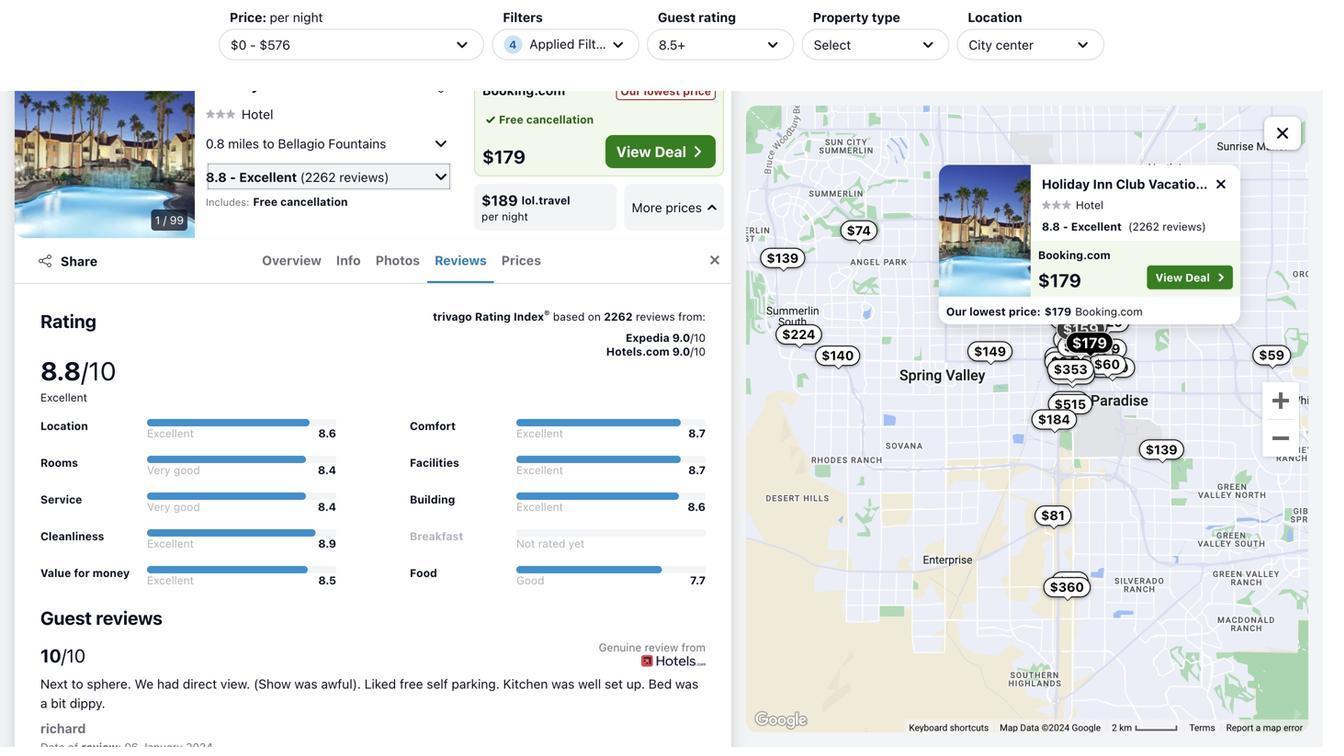 Task type: describe. For each thing, give the bounding box(es) containing it.
close image
[[1213, 176, 1230, 192]]

guest reviews
[[40, 607, 163, 629]]

$95
[[1063, 362, 1089, 377]]

$360 button
[[1044, 577, 1091, 597]]

8.5
[[318, 574, 336, 587]]

1 horizontal spatial reviews)
[[1163, 220, 1206, 233]]

property type
[[813, 10, 900, 25]]

applied
[[530, 36, 575, 51]]

hotel for hotel button to the left
[[242, 106, 273, 122]]

free
[[400, 676, 423, 692]]

excellent for facilities
[[516, 464, 563, 476]]

very good for service
[[147, 500, 200, 513]]

$305
[[1067, 319, 1101, 334]]

photos
[[376, 252, 420, 268]]

from
[[682, 641, 706, 654]]

0 vertical spatial $229
[[1090, 314, 1123, 330]]

richard
[[40, 721, 86, 736]]

1 vertical spatial lowest
[[644, 85, 680, 97]]

0 vertical spatial cancellation
[[280, 17, 348, 30]]

1 horizontal spatial (2262
[[1128, 220, 1160, 233]]

1 vertical spatial $229 button
[[1049, 364, 1095, 385]]

price: for $179
[[1009, 305, 1041, 318]]

km
[[1119, 722, 1132, 733]]

data
[[1020, 722, 1039, 733]]

excellent for building
[[516, 500, 563, 513]]

we
[[135, 676, 154, 692]]

$203 button
[[1050, 309, 1096, 329]]

1 horizontal spatial $139 button
[[1139, 440, 1184, 460]]

2 includes: free cancellation from the top
[[206, 195, 348, 208]]

1 horizontal spatial -
[[250, 37, 256, 52]]

1 vertical spatial -
[[230, 169, 236, 184]]

more
[[632, 200, 662, 215]]

$322 button
[[1082, 295, 1128, 315]]

2 vertical spatial booking.com
[[1075, 305, 1143, 318]]

$128
[[1055, 361, 1087, 376]]

rating
[[699, 10, 736, 25]]

8.8 inside '8.8 /10 excellent'
[[40, 356, 81, 386]]

at for re
[[1214, 176, 1228, 192]]

per night
[[482, 210, 528, 223]]

0 vertical spatial view deal
[[616, 143, 686, 160]]

2 includes: from the top
[[206, 196, 249, 208]]

1 horizontal spatial filters
[[578, 36, 614, 51]]

8.7 for comfort
[[688, 427, 706, 440]]

$59
[[1259, 347, 1285, 363]]

0 vertical spatial $229 button
[[1083, 312, 1129, 332]]

0 horizontal spatial $229
[[1055, 367, 1089, 382]]

rating inside trivago rating index ® based on 2262 reviews from: expedia 9.0 /10 hotels.com 9.0 /10
[[475, 310, 511, 323]]

$210
[[1064, 339, 1096, 354]]

$305 button
[[1061, 316, 1108, 337]]

club left re
[[1277, 176, 1306, 192]]

1 includes: free cancellation from the top
[[206, 17, 348, 30]]

a inside next to sphere. we had direct view. (show was awful). liked free self parking. kitchen was well set up. bed was a bit dippy.
[[40, 696, 47, 711]]

lowest for $471
[[613, 9, 650, 22]]

re
[[1310, 176, 1323, 192]]

report a map error
[[1226, 722, 1303, 733]]

0 vertical spatial view deal button
[[605, 135, 716, 168]]

8.6 for location
[[318, 427, 336, 440]]

our lowest price
[[621, 85, 711, 97]]

map
[[1000, 722, 1018, 733]]

$200
[[1051, 349, 1085, 364]]

vacations for resort
[[326, 76, 396, 93]]

club down $576
[[289, 76, 322, 93]]

awful).
[[321, 676, 361, 692]]

$81 button
[[1035, 506, 1071, 526]]

very good for rooms
[[147, 464, 200, 476]]

bit
[[51, 696, 66, 711]]

$209 button
[[1088, 358, 1135, 378]]

reviews button
[[427, 239, 494, 283]]

excellent for comfort
[[516, 427, 563, 440]]

1 horizontal spatial view deal button
[[1147, 265, 1233, 289]]

excellent inside '8.8 /10 excellent'
[[40, 391, 87, 404]]

well
[[578, 676, 601, 692]]

0 horizontal spatial filters
[[503, 10, 543, 25]]

/10 inside '8.8 /10 excellent'
[[81, 356, 116, 386]]

0 vertical spatial free
[[253, 17, 278, 30]]

1 vertical spatial 8.8 - excellent (2262 reviews)
[[1042, 220, 1206, 233]]

liked
[[365, 676, 396, 692]]

hotel for the bottom hotel button
[[1076, 198, 1104, 211]]

map region
[[746, 106, 1309, 732]]

cleanliness
[[40, 530, 104, 543]]

1 rating from the left
[[40, 310, 96, 332]]

center
[[996, 37, 1034, 52]]

2 km
[[1112, 722, 1134, 733]]

0 horizontal spatial location
[[40, 419, 88, 432]]

lowest for $179
[[970, 305, 1006, 318]]

trivago rating index ® based on 2262 reviews from: expedia 9.0 /10 hotels.com 9.0 /10
[[433, 309, 706, 358]]

0.8 miles to bellagio fountains button
[[206, 129, 452, 158]]

8.7 for facilities
[[688, 464, 706, 476]]

$139 for right '$139' button
[[1146, 442, 1178, 457]]

2 was from the left
[[552, 676, 575, 692]]

$0 - $576
[[231, 37, 290, 52]]

had
[[157, 676, 179, 692]]

resort
[[506, 76, 553, 93]]

1 horizontal spatial per
[[482, 210, 499, 223]]

parking.
[[452, 676, 500, 692]]

$140 button
[[815, 346, 860, 366]]

our for $471
[[590, 9, 610, 22]]

free cancellation
[[499, 113, 594, 126]]

$75 button
[[1052, 572, 1089, 592]]

guest for guest rating
[[658, 10, 695, 25]]

©2024
[[1042, 722, 1070, 733]]

0 vertical spatial night
[[293, 10, 323, 25]]

$203
[[1056, 311, 1090, 326]]

$322
[[1088, 298, 1121, 313]]

value
[[40, 567, 71, 579]]

to inside next to sphere. we had direct view. (show was awful). liked free self parking. kitchen was well set up. bed was a bit dippy.
[[71, 676, 83, 692]]

kitchen
[[503, 676, 548, 692]]

8.4 for rooms
[[318, 464, 336, 476]]

$59 button
[[1253, 345, 1291, 365]]

2 vertical spatial cancellation
[[280, 195, 348, 208]]

2 9.0 from the top
[[672, 345, 690, 358]]

$471
[[590, 23, 625, 40]]

1
[[155, 214, 160, 227]]

$128 button
[[1048, 359, 1093, 379]]

to inside button
[[263, 136, 275, 151]]

price:
[[230, 10, 267, 25]]

8.5+
[[659, 37, 686, 52]]

1 horizontal spatial a
[[1256, 722, 1261, 733]]

0 horizontal spatial hotels.com
[[482, 9, 545, 22]]

0 horizontal spatial $139 button
[[760, 248, 805, 268]]

holiday inn club vacations at desert club resort, (las vegas, usa) image
[[15, 66, 195, 238]]

$93 button
[[1050, 391, 1089, 411]]

$353 button
[[1047, 359, 1094, 380]]

8.4 for service
[[318, 500, 336, 513]]

2 vertical spatial free
[[253, 195, 278, 208]]

booking.com for $179
[[1038, 248, 1111, 261]]

our lowest price: $179 booking.com
[[946, 305, 1143, 318]]

shortcuts
[[950, 722, 989, 733]]

0 horizontal spatial deal
[[655, 143, 686, 160]]

terms
[[1190, 722, 1215, 733]]

rooms
[[40, 456, 78, 469]]

0 vertical spatial reviews)
[[339, 169, 389, 184]]

1 includes: from the top
[[206, 18, 249, 30]]

$184
[[1038, 412, 1071, 427]]

$515 inside hotels.com $515
[[482, 23, 517, 40]]

0 vertical spatial 8.8
[[206, 169, 227, 184]]

$160 button
[[1072, 285, 1117, 305]]

genuine review from
[[599, 641, 706, 654]]

$515 button
[[1048, 394, 1093, 414]]

breakfast
[[410, 530, 463, 543]]

$93
[[1057, 394, 1082, 409]]

price: per night
[[230, 10, 323, 25]]

our for $179
[[946, 305, 967, 318]]

$81
[[1041, 508, 1065, 523]]

hotels.com image
[[641, 654, 706, 667]]

excellent for location
[[147, 427, 194, 440]]

$53
[[1082, 345, 1107, 361]]

desert for re
[[1231, 176, 1274, 192]]

prices
[[501, 252, 541, 268]]

report a map error link
[[1226, 722, 1303, 733]]

club left close "image"
[[1116, 176, 1145, 192]]

0 vertical spatial location
[[968, 10, 1022, 25]]

$140
[[822, 348, 854, 363]]

$515 inside button
[[1055, 396, 1086, 412]]

keyboard shortcuts
[[909, 722, 989, 733]]

7.7
[[690, 574, 706, 587]]

view.
[[221, 676, 250, 692]]

8.8 /10 excellent
[[40, 356, 116, 404]]

$240 $128
[[1051, 354, 1087, 376]]

2262
[[604, 310, 633, 323]]

at for resort
[[399, 76, 415, 93]]



Task type: locate. For each thing, give the bounding box(es) containing it.
vacations left close "image"
[[1149, 176, 1211, 192]]

from:
[[678, 310, 706, 323]]

our up $471
[[590, 9, 610, 22]]

view deal button up more prices
[[605, 135, 716, 168]]

google image
[[751, 709, 811, 732]]

type
[[872, 10, 900, 25]]

very for rooms
[[147, 464, 170, 476]]

filters right applied
[[578, 36, 614, 51]]

holiday inside the holiday inn club vacations at desert club resort button
[[206, 76, 260, 93]]

at inside button
[[399, 76, 415, 93]]

1 vertical spatial cancellation
[[526, 113, 594, 126]]

good for service
[[174, 500, 200, 513]]

holiday for holiday inn club vacations at desert club re
[[1042, 176, 1090, 192]]

price
[[683, 85, 711, 97]]

reviews up expedia at the top of the page
[[636, 310, 675, 323]]

lowest up $149
[[970, 305, 1006, 318]]

8.8 - excellent (2262 reviews)
[[206, 169, 389, 184], [1042, 220, 1206, 233]]

$360
[[1050, 580, 1084, 595]]

holiday
[[206, 76, 260, 93], [1042, 176, 1090, 192]]

holiday inn club vacations at desert club resort image
[[939, 165, 1031, 297]]

$139 for the leftmost '$139' button
[[767, 250, 799, 265]]

1 horizontal spatial rating
[[475, 310, 511, 323]]

$200 button
[[1045, 347, 1092, 367]]

index
[[514, 310, 544, 323]]

yet
[[569, 537, 585, 550]]

inn
[[263, 76, 286, 93], [1093, 176, 1113, 192]]

includes: up $0
[[206, 18, 249, 30]]

rated
[[538, 537, 566, 550]]

terms link
[[1190, 722, 1215, 733]]

$249
[[1087, 341, 1121, 356]]

1 vertical spatial location
[[40, 419, 88, 432]]

1 horizontal spatial was
[[552, 676, 575, 692]]

good
[[516, 574, 544, 587]]

1 horizontal spatial $229
[[1090, 314, 1123, 330]]

$89
[[1060, 332, 1086, 347]]

was right bed
[[675, 676, 699, 692]]

lowest inside "our lowest price: $471"
[[613, 9, 650, 22]]

8.6 for building
[[688, 500, 706, 513]]

- right $0
[[250, 37, 256, 52]]

hotel up miles
[[242, 106, 273, 122]]

inn for holiday inn club vacations at desert club resort
[[263, 76, 286, 93]]

1 horizontal spatial hotel button
[[1042, 198, 1104, 211]]

good for rooms
[[174, 464, 200, 476]]

sphere.
[[87, 676, 131, 692]]

excellent for value for money
[[147, 574, 194, 587]]

1 good from the top
[[174, 464, 200, 476]]

lowest up $471
[[613, 9, 650, 22]]

8.9
[[318, 537, 336, 550]]

10 /10
[[40, 645, 86, 666]]

view deal button right $138
[[1147, 265, 1233, 289]]

includes: free cancellation
[[206, 17, 348, 30], [206, 195, 348, 208]]

1 horizontal spatial reviews
[[636, 310, 675, 323]]

2 horizontal spatial -
[[1063, 220, 1068, 233]]

includes: down '0.8'
[[206, 196, 249, 208]]

- right holiday inn club vacations at desert club resort 'image' in the right of the page
[[1063, 220, 1068, 233]]

$179 button
[[1066, 332, 1114, 354]]

$209
[[1095, 360, 1129, 375]]

0 horizontal spatial 8.8 - excellent (2262 reviews)
[[206, 169, 389, 184]]

guest rating
[[658, 10, 736, 25]]

0.8
[[206, 136, 225, 151]]

share
[[61, 253, 98, 269]]

1 vertical spatial to
[[71, 676, 83, 692]]

1 vertical spatial 8.7
[[688, 464, 706, 476]]

$515
[[482, 23, 517, 40], [1055, 396, 1086, 412]]

2 vertical spatial lowest
[[970, 305, 1006, 318]]

1 horizontal spatial guest
[[658, 10, 695, 25]]

for
[[74, 567, 90, 579]]

direct
[[183, 676, 217, 692]]

1 horizontal spatial desert
[[1231, 176, 1274, 192]]

set
[[605, 676, 623, 692]]

$149
[[974, 344, 1006, 359]]

0 horizontal spatial a
[[40, 696, 47, 711]]

four seasons hotel las vegas, (las vegas, usa) image
[[15, 0, 195, 59]]

city
[[969, 37, 992, 52]]

booking.com up free cancellation button
[[482, 83, 565, 98]]

free down resort
[[499, 113, 523, 126]]

1 vertical spatial $515
[[1055, 396, 1086, 412]]

$179 inside 'button'
[[1072, 334, 1107, 351]]

1 horizontal spatial at
[[1214, 176, 1228, 192]]

$138 button
[[1087, 284, 1133, 305]]

1 vertical spatial our
[[621, 85, 641, 97]]

1 vertical spatial 8.4
[[318, 500, 336, 513]]

0 vertical spatial deal
[[655, 143, 686, 160]]

0 vertical spatial per
[[270, 10, 290, 25]]

location up rooms
[[40, 419, 88, 432]]

trivago
[[433, 310, 472, 323]]

booking.com up $160
[[1038, 248, 1111, 261]]

$240
[[1051, 354, 1085, 369]]

lol.travel
[[522, 194, 570, 207]]

0 horizontal spatial desert
[[418, 76, 466, 93]]

1 vertical spatial view
[[1156, 271, 1183, 284]]

free down miles
[[253, 195, 278, 208]]

(2262 down 0.8 miles to bellagio fountains button
[[300, 169, 336, 184]]

0 horizontal spatial view deal
[[616, 143, 686, 160]]

1 vertical spatial reviews)
[[1163, 220, 1206, 233]]

1 horizontal spatial location
[[968, 10, 1022, 25]]

0 horizontal spatial per
[[270, 10, 290, 25]]

1 vertical spatial very good
[[147, 500, 200, 513]]

$60 button
[[1088, 354, 1127, 375]]

dippy.
[[70, 696, 105, 711]]

0 horizontal spatial (2262
[[300, 169, 336, 184]]

genuine
[[599, 641, 642, 654]]

1 vertical spatial reviews
[[96, 607, 163, 629]]

desert for resort
[[418, 76, 466, 93]]

night right price:
[[293, 10, 323, 25]]

our inside "our lowest price: $471"
[[590, 9, 610, 22]]

1 horizontal spatial inn
[[1093, 176, 1113, 192]]

more prices button
[[625, 184, 724, 231]]

hotels.com up '4'
[[482, 9, 545, 22]]

0 vertical spatial inn
[[263, 76, 286, 93]]

0 vertical spatial lowest
[[613, 9, 650, 22]]

a left the bit
[[40, 696, 47, 711]]

1 very from the top
[[147, 464, 170, 476]]

1 vertical spatial $229
[[1055, 367, 1089, 382]]

- down miles
[[230, 169, 236, 184]]

0 horizontal spatial holiday
[[206, 76, 260, 93]]

0 horizontal spatial view
[[616, 143, 651, 160]]

hotels.com
[[482, 9, 545, 22], [606, 345, 670, 358]]

club
[[289, 76, 322, 93], [470, 76, 503, 93], [1116, 176, 1145, 192], [1277, 176, 1306, 192]]

desert inside button
[[418, 76, 466, 93]]

1 vertical spatial a
[[1256, 722, 1261, 733]]

free up $0 - $576
[[253, 17, 278, 30]]

1 vertical spatial night
[[502, 210, 528, 223]]

1 vertical spatial 8.6
[[688, 500, 706, 513]]

rating left index
[[475, 310, 511, 323]]

0 vertical spatial $515
[[482, 23, 517, 40]]

1 vertical spatial at
[[1214, 176, 1228, 192]]

2 8.4 from the top
[[318, 500, 336, 513]]

1 horizontal spatial 8.8 - excellent (2262 reviews)
[[1042, 220, 1206, 233]]

8.8 - excellent (2262 reviews) down 0.8 miles to bellagio fountains
[[206, 169, 389, 184]]

0 vertical spatial good
[[174, 464, 200, 476]]

$95 button
[[1057, 359, 1095, 380]]

desert right close "image"
[[1231, 176, 1274, 192]]

$75
[[1058, 574, 1083, 589]]

0 horizontal spatial 8.6
[[318, 427, 336, 440]]

reviews inside trivago rating index ® based on 2262 reviews from: expedia 9.0 /10 hotels.com 9.0 /10
[[636, 310, 675, 323]]

99
[[170, 214, 184, 227]]

cancellation down resort
[[526, 113, 594, 126]]

2 8.7 from the top
[[688, 464, 706, 476]]

$515 left applied
[[482, 23, 517, 40]]

service
[[40, 493, 82, 506]]

1 9.0 from the top
[[672, 331, 690, 344]]

$353
[[1054, 362, 1088, 377]]

was left well
[[552, 676, 575, 692]]

$515 up $184
[[1055, 396, 1086, 412]]

booking.com down $138 'button'
[[1075, 305, 1143, 318]]

hotel button right holiday inn club vacations at desert club resort 'image' in the right of the page
[[1042, 198, 1104, 211]]

0 vertical spatial $139 button
[[760, 248, 805, 268]]

filters
[[503, 10, 543, 25], [578, 36, 614, 51]]

reviews) down holiday inn club vacations at desert club re
[[1163, 220, 1206, 233]]

expedia
[[626, 331, 670, 344]]

2 horizontal spatial 8.8
[[1042, 220, 1060, 233]]

0 vertical spatial 9.0
[[672, 331, 690, 344]]

®
[[544, 309, 550, 318]]

filters up '4'
[[503, 10, 543, 25]]

0 vertical spatial desert
[[418, 76, 466, 93]]

to up dippy.
[[71, 676, 83, 692]]

1 vertical spatial vacations
[[1149, 176, 1211, 192]]

0 horizontal spatial rating
[[40, 310, 96, 332]]

1 horizontal spatial view deal
[[1156, 271, 1210, 284]]

0 horizontal spatial hotel button
[[206, 106, 273, 122]]

inn inside the holiday inn club vacations at desert club resort button
[[263, 76, 286, 93]]

per up $576
[[270, 10, 290, 25]]

2 good from the top
[[174, 500, 200, 513]]

1 was from the left
[[294, 676, 318, 692]]

holiday inn club vacations at desert club resort
[[206, 76, 553, 93]]

$151 button
[[1056, 327, 1099, 347]]

food
[[410, 567, 437, 579]]

$139
[[767, 250, 799, 265], [1146, 442, 1178, 457]]

to right miles
[[263, 136, 275, 151]]

reviews) down the 'fountains'
[[339, 169, 389, 184]]

$250
[[1067, 316, 1101, 331]]

1 8.4 from the top
[[318, 464, 336, 476]]

0 horizontal spatial at
[[399, 76, 415, 93]]

1 vertical spatial includes:
[[206, 196, 249, 208]]

booking.com for our lowest price
[[482, 83, 565, 98]]

free inside button
[[499, 113, 523, 126]]

tab list
[[109, 239, 695, 283]]

was right (show on the bottom left
[[294, 676, 318, 692]]

0 horizontal spatial -
[[230, 169, 236, 184]]

1 horizontal spatial price:
[[1009, 305, 1041, 318]]

lowest left price
[[644, 85, 680, 97]]

comfort
[[410, 419, 456, 432]]

0 vertical spatial filters
[[503, 10, 543, 25]]

0 horizontal spatial to
[[71, 676, 83, 692]]

0 vertical spatial view
[[616, 143, 651, 160]]

vacations up the 'fountains'
[[326, 76, 396, 93]]

info
[[336, 252, 361, 268]]

guest for guest reviews
[[40, 607, 92, 629]]

2 horizontal spatial our
[[946, 305, 967, 318]]

1 vertical spatial $139 button
[[1139, 440, 1184, 460]]

includes: free cancellation up the overview
[[206, 195, 348, 208]]

$159 button
[[1057, 318, 1105, 340]]

desert left resort
[[418, 76, 466, 93]]

view
[[616, 143, 651, 160], [1156, 271, 1183, 284]]

cancellation up $576
[[280, 17, 348, 30]]

0 horizontal spatial guest
[[40, 607, 92, 629]]

hotels.com down expedia at the top of the page
[[606, 345, 670, 358]]

per down $189
[[482, 210, 499, 223]]

1 vertical spatial hotels.com
[[606, 345, 670, 358]]

$53 button
[[1075, 343, 1114, 363]]

1 vertical spatial 8.8
[[1042, 220, 1060, 233]]

1 horizontal spatial deal
[[1186, 271, 1210, 284]]

0 vertical spatial hotels.com
[[482, 9, 545, 22]]

to
[[263, 136, 275, 151], [71, 676, 83, 692]]

based
[[553, 310, 585, 323]]

property
[[813, 10, 869, 25]]

prices button
[[494, 239, 549, 283]]

0 vertical spatial reviews
[[636, 310, 675, 323]]

includes: free cancellation up $576
[[206, 17, 348, 30]]

inn for holiday inn club vacations at desert club re
[[1093, 176, 1113, 192]]

$139 button
[[760, 248, 805, 268], [1139, 440, 1184, 460]]

view deal
[[616, 143, 686, 160], [1156, 271, 1210, 284]]

0 vertical spatial includes:
[[206, 18, 249, 30]]

1 horizontal spatial 8.6
[[688, 500, 706, 513]]

0 horizontal spatial hotel
[[242, 106, 273, 122]]

2 rating from the left
[[475, 310, 511, 323]]

our down holiday inn club vacations at desert club resort 'image' in the right of the page
[[946, 305, 967, 318]]

vacations inside button
[[326, 76, 396, 93]]

cancellation down the bellagio
[[280, 195, 348, 208]]

review
[[645, 641, 679, 654]]

cancellation inside button
[[526, 113, 594, 126]]

hotels.com inside trivago rating index ® based on 2262 reviews from: expedia 9.0 /10 hotels.com 9.0 /10
[[606, 345, 670, 358]]

tab list containing overview
[[109, 239, 695, 283]]

report
[[1226, 722, 1254, 733]]

2 very from the top
[[147, 500, 170, 513]]

1 vertical spatial deal
[[1186, 271, 1210, 284]]

$224
[[782, 327, 816, 342]]

value for money
[[40, 567, 130, 579]]

1 vertical spatial view deal
[[1156, 271, 1210, 284]]

reviews down money
[[96, 607, 163, 629]]

club left resort
[[470, 76, 503, 93]]

0 vertical spatial a
[[40, 696, 47, 711]]

$229
[[1090, 314, 1123, 330], [1055, 367, 1089, 382]]

price: up 8.5+
[[652, 9, 685, 22]]

1 horizontal spatial 8.8
[[206, 169, 227, 184]]

our down $471
[[621, 85, 641, 97]]

$89 button
[[1053, 330, 1092, 350]]

rating up '8.8 /10 excellent'
[[40, 310, 96, 332]]

night down $189
[[502, 210, 528, 223]]

includes:
[[206, 18, 249, 30], [206, 196, 249, 208]]

guest up 10 /10 in the left of the page
[[40, 607, 92, 629]]

holiday for holiday inn club vacations at desert club resort
[[206, 76, 260, 93]]

1 8.7 from the top
[[688, 427, 706, 440]]

1 vertical spatial 9.0
[[672, 345, 690, 358]]

1 vertical spatial per
[[482, 210, 499, 223]]

vacations for re
[[1149, 176, 1211, 192]]

1 vertical spatial filters
[[578, 36, 614, 51]]

8.8 - excellent (2262 reviews) up $138
[[1042, 220, 1206, 233]]

$189
[[482, 192, 518, 209]]

hotel inside button
[[242, 106, 273, 122]]

0 horizontal spatial 8.8
[[40, 356, 81, 386]]

0 vertical spatial holiday
[[206, 76, 260, 93]]

city center
[[969, 37, 1034, 52]]

map data ©2024 google
[[1000, 722, 1101, 733]]

location
[[968, 10, 1022, 25], [40, 419, 88, 432]]

0 horizontal spatial our
[[590, 9, 610, 22]]

0 vertical spatial (2262
[[300, 169, 336, 184]]

2 very good from the top
[[147, 500, 200, 513]]

miles
[[228, 136, 259, 151]]

$151
[[1063, 329, 1092, 344]]

price: inside "our lowest price: $471"
[[652, 9, 685, 22]]

$184 button
[[1032, 409, 1077, 430]]

0 vertical spatial price:
[[652, 9, 685, 22]]

price: for $471
[[652, 9, 685, 22]]

very for service
[[147, 500, 170, 513]]

price: left '$203'
[[1009, 305, 1041, 318]]

0 vertical spatial at
[[399, 76, 415, 93]]

overview
[[262, 252, 322, 268]]

2
[[1112, 722, 1117, 733]]

reviews)
[[339, 169, 389, 184], [1163, 220, 1206, 233]]

$74 button
[[840, 220, 878, 241]]

1 vertical spatial view deal button
[[1147, 265, 1233, 289]]

view deal button
[[605, 135, 716, 168], [1147, 265, 1233, 289]]

location up city center
[[968, 10, 1022, 25]]

1 very good from the top
[[147, 464, 200, 476]]

excellent for cleanliness
[[147, 537, 194, 550]]

booking.com
[[482, 83, 565, 98], [1038, 248, 1111, 261], [1075, 305, 1143, 318]]

hotel up $160
[[1076, 198, 1104, 211]]

0 vertical spatial 8.8 - excellent (2262 reviews)
[[206, 169, 389, 184]]

0 vertical spatial hotel button
[[206, 106, 273, 122]]

1 vertical spatial hotel button
[[1042, 198, 1104, 211]]

hotel button up miles
[[206, 106, 273, 122]]

a left the map
[[1256, 722, 1261, 733]]

guest up 8.5+
[[658, 10, 695, 25]]

(2262 down holiday inn club vacations at desert club re
[[1128, 220, 1160, 233]]

3 was from the left
[[675, 676, 699, 692]]



Task type: vqa. For each thing, say whether or not it's contained in the screenshot.


